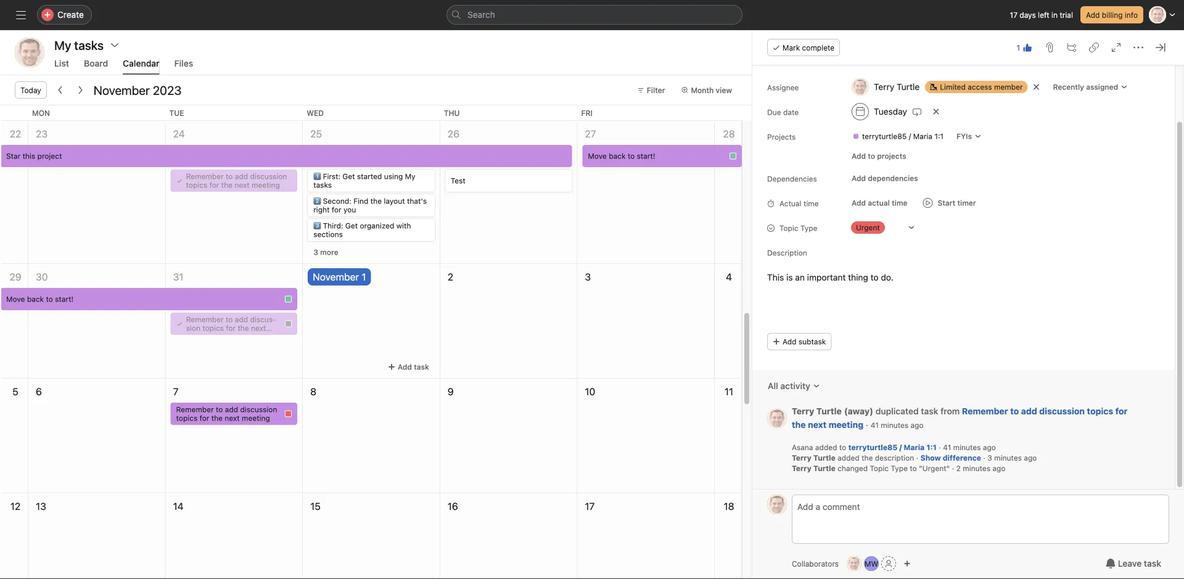 Task type: locate. For each thing, give the bounding box(es) containing it.
0 horizontal spatial back
[[27, 295, 44, 304]]

1 down 3️⃣ third: get organized with sections
[[362, 271, 366, 283]]

2 terry turtle link from the top
[[792, 453, 836, 463]]

clear due date image
[[933, 108, 940, 115]]

add billing info
[[1086, 10, 1138, 19]]

1 vertical spatial november
[[313, 271, 359, 283]]

move down 27
[[588, 152, 607, 160]]

month view
[[691, 86, 732, 94]]

1 horizontal spatial 1
[[1017, 43, 1020, 52]]

·
[[866, 420, 869, 430], [939, 443, 941, 452], [917, 453, 919, 462], [984, 453, 986, 462], [952, 464, 955, 473]]

remember to add discussion topics for the next meeting inside "main content"
[[792, 406, 1128, 430]]

expand sidebar image
[[16, 10, 26, 20]]

urgent down actual
[[856, 223, 880, 232]]

move back to start!
[[588, 152, 656, 160], [6, 295, 74, 304]]

0 horizontal spatial move
[[6, 295, 25, 304]]

0 vertical spatial added
[[816, 443, 837, 452]]

1 vertical spatial 41
[[943, 443, 951, 452]]

1 horizontal spatial 2
[[957, 464, 961, 473]]

type
[[801, 224, 818, 232], [891, 464, 908, 473]]

5
[[12, 386, 18, 398]]

start!
[[637, 152, 656, 160], [55, 295, 74, 304]]

41 up 'show difference' button
[[943, 443, 951, 452]]

add for add to projects
[[852, 151, 866, 160]]

add dependencies button
[[846, 169, 924, 187]]

for inside 2️⃣ second: find the layout that's right for you
[[332, 205, 342, 214]]

0 vertical spatial 3
[[314, 248, 318, 257]]

added right asana
[[816, 443, 837, 452]]

november down more
[[313, 271, 359, 283]]

remember inside "main content"
[[962, 406, 1009, 416]]

create button
[[37, 5, 92, 25]]

terry
[[874, 81, 895, 92], [792, 406, 815, 416], [792, 453, 812, 462], [792, 464, 812, 473]]

terryturtle85 / maria 1:1 link up projects
[[848, 130, 949, 142]]

for inside remember to add discussion topics for the next meeting
[[1116, 406, 1128, 416]]

0 vertical spatial 1
[[1017, 43, 1020, 52]]

tt left mw
[[850, 560, 859, 568]]

main content
[[753, 3, 1175, 489]]

0 horizontal spatial task
[[414, 363, 429, 371]]

0 horizontal spatial move back to start!
[[6, 295, 74, 304]]

0 vertical spatial november
[[94, 83, 150, 97]]

2 horizontal spatial task
[[1144, 559, 1162, 569]]

month
[[691, 86, 714, 94]]

for
[[210, 181, 219, 189], [332, 205, 342, 214], [226, 324, 236, 333], [1116, 406, 1128, 416], [200, 414, 209, 423]]

1 vertical spatial start!
[[55, 295, 74, 304]]

13
[[36, 501, 46, 512]]

1 horizontal spatial move back to start!
[[588, 152, 656, 160]]

1 vertical spatial move
[[6, 295, 25, 304]]

info
[[1125, 10, 1138, 19]]

time
[[892, 198, 908, 207], [804, 199, 819, 208]]

1 horizontal spatial 17
[[1010, 10, 1018, 19]]

· 41 minutes ago
[[864, 420, 924, 430]]

1 left attachments: add a file to this task, remember to add discussion topics for the next meeting icon
[[1017, 43, 1020, 52]]

1 vertical spatial back
[[27, 295, 44, 304]]

full screen image
[[1112, 43, 1122, 52]]

1 vertical spatial move back to start!
[[6, 295, 74, 304]]

calendar
[[123, 58, 160, 68]]

2 " from the left
[[947, 464, 950, 473]]

turtle
[[897, 81, 920, 92], [817, 406, 842, 416], [814, 453, 836, 462], [814, 464, 836, 473]]

1 vertical spatial maria
[[904, 443, 925, 452]]

ago inside · 41 minutes ago
[[911, 421, 924, 429]]

next
[[235, 181, 250, 189], [251, 324, 266, 333], [225, 414, 240, 423], [808, 420, 827, 430]]

1 vertical spatial task
[[921, 406, 939, 416]]

add subtask button
[[767, 333, 832, 350]]

added up changed
[[838, 453, 860, 462]]

start timer button
[[918, 194, 981, 211]]

2 horizontal spatial 3
[[988, 453, 993, 462]]

add billing info button
[[1081, 6, 1144, 23]]

0 horizontal spatial november
[[94, 83, 150, 97]]

0 vertical spatial type
[[801, 224, 818, 232]]

1 vertical spatial 1:1
[[927, 443, 937, 452]]

1 horizontal spatial type
[[891, 464, 908, 473]]

1 vertical spatial type
[[891, 464, 908, 473]]

/ up description
[[900, 443, 902, 452]]

back for 30
[[27, 295, 44, 304]]

tt for tt button on the left of mw
[[850, 560, 859, 568]]

23
[[36, 128, 48, 140]]

0 vertical spatial 41
[[871, 421, 879, 429]]

november down calendar link
[[94, 83, 150, 97]]

add for add dependencies
[[852, 174, 866, 182]]

move back to start! down 27
[[588, 152, 656, 160]]

november for november 1
[[313, 271, 359, 283]]

1:1 up show
[[927, 443, 937, 452]]

1 horizontal spatial move
[[588, 152, 607, 160]]

1 horizontal spatial back
[[609, 152, 626, 160]]

0 vertical spatial back
[[609, 152, 626, 160]]

move back to start! down 30
[[6, 295, 74, 304]]

organized
[[360, 221, 394, 230]]

maria up show
[[904, 443, 925, 452]]

terryturtle85
[[862, 132, 907, 140], [849, 443, 898, 452]]

move down 29
[[6, 295, 25, 304]]

remember
[[186, 172, 224, 181], [186, 315, 224, 324], [176, 405, 214, 414], [962, 406, 1009, 416]]

add task button
[[382, 358, 435, 376]]

asana
[[792, 443, 813, 452]]

today button
[[15, 81, 47, 99]]

add subtask
[[783, 337, 826, 346]]

topic inside the asana added to terryturtle85 / maria 1:1 · 41 minutes ago terry turtle added the description · show difference · 3 minutes ago terry turtle changed topic type to " urgent " · 2 minutes ago
[[870, 464, 889, 473]]

type down description
[[891, 464, 908, 473]]

0 vertical spatial get
[[343, 172, 355, 181]]

get for organized
[[345, 221, 358, 230]]

4
[[726, 271, 732, 283]]

turtle down terry turtle (away)
[[814, 453, 836, 462]]

1 vertical spatial terryturtle85
[[849, 443, 898, 452]]

0 horizontal spatial 3
[[314, 248, 318, 257]]

0 horizontal spatial urgent
[[856, 223, 880, 232]]

" down 'show difference' button
[[947, 464, 950, 473]]

due
[[767, 108, 781, 116]]

0 vertical spatial start!
[[637, 152, 656, 160]]

topics
[[186, 181, 207, 189], [203, 324, 224, 333], [1087, 406, 1114, 416], [176, 414, 198, 423]]

using
[[384, 172, 403, 181]]

terryturtle85 up description
[[849, 443, 898, 452]]

type inside the asana added to terryturtle85 / maria 1:1 · 41 minutes ago terry turtle added the description · show difference · 3 minutes ago terry turtle changed topic type to " urgent " · 2 minutes ago
[[891, 464, 908, 473]]

days
[[1020, 10, 1036, 19]]

leave task button
[[1098, 553, 1170, 575]]

trial
[[1060, 10, 1073, 19]]

0 horizontal spatial start!
[[55, 295, 74, 304]]

41 down "(away)"
[[871, 421, 879, 429]]

tt right 18 at the right bottom of page
[[773, 500, 782, 509]]

0 vertical spatial maria
[[914, 132, 933, 140]]

description
[[875, 453, 915, 462]]

1 horizontal spatial november
[[313, 271, 359, 283]]

this
[[767, 272, 784, 282]]

0 horizontal spatial /
[[900, 443, 902, 452]]

more actions for this task image
[[1134, 43, 1144, 52]]

terryturtle85 inside the asana added to terryturtle85 / maria 1:1 · 41 minutes ago terry turtle added the description · show difference · 3 minutes ago terry turtle changed topic type to " urgent " · 2 minutes ago
[[849, 443, 898, 452]]

tt inside "main content"
[[773, 414, 782, 422]]

move
[[588, 152, 607, 160], [6, 295, 25, 304]]

tuesday
[[874, 106, 908, 116]]

recently assigned button
[[1048, 78, 1134, 95]]

tt left the list
[[24, 47, 36, 58]]

mark complete button
[[767, 39, 840, 56]]

move for 27
[[588, 152, 607, 160]]

0 horizontal spatial "
[[919, 464, 923, 473]]

0 vertical spatial urgent
[[856, 223, 880, 232]]

main content containing terry turtle
[[753, 3, 1175, 489]]

1 vertical spatial topic
[[870, 464, 889, 473]]

discussion inside "main content"
[[1040, 406, 1085, 416]]

maria
[[914, 132, 933, 140], [904, 443, 925, 452]]

0 vertical spatial topic
[[780, 224, 799, 232]]

remove assignee image
[[1033, 83, 1041, 90]]

add task
[[398, 363, 429, 371]]

0 horizontal spatial type
[[801, 224, 818, 232]]

meeting inside "main content"
[[829, 420, 864, 430]]

actual
[[780, 199, 802, 208]]

3 inside 3 more button
[[314, 248, 318, 257]]

· left show
[[917, 453, 919, 462]]

duplicated
[[876, 406, 919, 416]]

0 horizontal spatial 41
[[871, 421, 879, 429]]

2 vertical spatial terry turtle link
[[792, 464, 836, 473]]

attachments: add a file to this task, remember to add discussion topics for the next meeting image
[[1045, 43, 1055, 52]]

star
[[6, 152, 20, 160]]

get right first:
[[343, 172, 355, 181]]

0 vertical spatial 17
[[1010, 10, 1018, 19]]

leave
[[1118, 559, 1142, 569]]

1 vertical spatial 1
[[362, 271, 366, 283]]

0 horizontal spatial 17
[[585, 501, 595, 512]]

urgent inside the asana added to terryturtle85 / maria 1:1 · 41 minutes ago terry turtle added the description · show difference · 3 minutes ago terry turtle changed topic type to " urgent " · 2 minutes ago
[[923, 464, 947, 473]]

thu
[[444, 109, 460, 117]]

fyis button
[[951, 127, 988, 145]]

0 horizontal spatial 1
[[362, 271, 366, 283]]

tt button left mw
[[847, 556, 862, 571]]

get inside 3️⃣ third: get organized with sections
[[345, 221, 358, 230]]

0 vertical spatial move back to start!
[[588, 152, 656, 160]]

terryturtle85 up add to projects
[[862, 132, 907, 140]]

terryturtle85 / maria 1:1 link up description
[[849, 443, 937, 452]]

12
[[10, 501, 20, 512]]

1 horizontal spatial 3
[[585, 271, 591, 283]]

topic down description
[[870, 464, 889, 473]]

time inside dropdown button
[[892, 198, 908, 207]]

get down you
[[345, 221, 358, 230]]

november 2023
[[94, 83, 182, 97]]

tt down all
[[773, 414, 782, 422]]

1 horizontal spatial urgent
[[923, 464, 947, 473]]

0 vertical spatial terry turtle link
[[792, 406, 842, 416]]

1️⃣ first: get started using my tasks
[[314, 172, 416, 189]]

maria down repeats image
[[914, 132, 933, 140]]

17 days left in trial
[[1010, 10, 1073, 19]]

topic
[[780, 224, 799, 232], [870, 464, 889, 473]]

urgent down show
[[923, 464, 947, 473]]

today
[[20, 86, 41, 94]]

1 vertical spatial urgent
[[923, 464, 947, 473]]

turtle inside terry turtle "dropdown button"
[[897, 81, 920, 92]]

task for collaborators
[[1144, 559, 1162, 569]]

1 vertical spatial terryturtle85 / maria 1:1 link
[[849, 443, 937, 452]]

view
[[716, 86, 732, 94]]

1 horizontal spatial task
[[921, 406, 939, 416]]

copy task link image
[[1090, 43, 1099, 52]]

start timer
[[938, 198, 976, 207]]

1 vertical spatial 17
[[585, 501, 595, 512]]

2 vertical spatial task
[[1144, 559, 1162, 569]]

tt button down all
[[767, 408, 787, 428]]

0 vertical spatial move
[[588, 152, 607, 160]]

start
[[938, 198, 956, 207]]

previous month image
[[55, 85, 65, 95]]

all activity
[[768, 381, 811, 391]]

tt for tt button to the left of the list
[[24, 47, 36, 58]]

next inside remember to add discussion topics for the next meeting
[[808, 420, 827, 430]]

add inside dropdown button
[[852, 198, 866, 207]]

terry turtle (away)
[[792, 406, 874, 416]]

0 vertical spatial /
[[909, 132, 911, 140]]

minutes right difference
[[995, 453, 1022, 462]]

move back to start! for 27
[[588, 152, 656, 160]]

(away)
[[844, 406, 874, 416]]

2️⃣ second: find the layout that's right for you
[[314, 197, 427, 214]]

2 vertical spatial 3
[[988, 453, 993, 462]]

3️⃣ third: get organized with sections
[[314, 221, 411, 239]]

leave task
[[1118, 559, 1162, 569]]

left
[[1038, 10, 1050, 19]]

all
[[768, 381, 778, 391]]

show
[[921, 453, 941, 462]]

· up show
[[939, 443, 941, 452]]

9
[[448, 386, 454, 398]]

topic down actual
[[780, 224, 799, 232]]

turtle up repeats image
[[897, 81, 920, 92]]

26
[[448, 128, 460, 140]]

tt button left the list
[[15, 38, 44, 67]]

add actual time
[[852, 198, 908, 207]]

0 horizontal spatial added
[[816, 443, 837, 452]]

wed
[[307, 109, 324, 117]]

1 horizontal spatial topic
[[870, 464, 889, 473]]

1 vertical spatial 3
[[585, 271, 591, 283]]

1 horizontal spatial time
[[892, 198, 908, 207]]

1 vertical spatial added
[[838, 453, 860, 462]]

1:1 down clear due date image
[[935, 132, 944, 140]]

25
[[310, 128, 322, 140]]

type down actual time
[[801, 224, 818, 232]]

14
[[173, 501, 184, 512]]

assigned
[[1087, 82, 1119, 91]]

1 vertical spatial terry turtle link
[[792, 453, 836, 463]]

1 vertical spatial get
[[345, 221, 358, 230]]

recently assigned
[[1053, 82, 1119, 91]]

meeting
[[252, 181, 280, 189], [186, 333, 214, 341], [242, 414, 270, 423], [829, 420, 864, 430]]

1 horizontal spatial start!
[[637, 152, 656, 160]]

filter
[[647, 86, 665, 94]]

0 horizontal spatial 2
[[448, 271, 454, 283]]

you
[[344, 205, 356, 214]]

asana added to terryturtle85 / maria 1:1 · 41 minutes ago terry turtle added the description · show difference · 3 minutes ago terry turtle changed topic type to " urgent " · 2 minutes ago
[[792, 443, 1037, 473]]

1 horizontal spatial 41
[[943, 443, 951, 452]]

1:1
[[935, 132, 944, 140], [927, 443, 937, 452]]

get inside the '1️⃣ first: get started using my tasks'
[[343, 172, 355, 181]]

" down show
[[919, 464, 923, 473]]

0 vertical spatial task
[[414, 363, 429, 371]]

1 vertical spatial /
[[900, 443, 902, 452]]

1 horizontal spatial added
[[838, 453, 860, 462]]

urgent inside popup button
[[856, 223, 880, 232]]

minutes down 'duplicated'
[[881, 421, 909, 429]]

17
[[1010, 10, 1018, 19], [585, 501, 595, 512]]

tt
[[24, 47, 36, 58], [773, 414, 782, 422], [773, 500, 782, 509], [850, 560, 859, 568]]

1 horizontal spatial "
[[947, 464, 950, 473]]

41
[[871, 421, 879, 429], [943, 443, 951, 452]]

1 vertical spatial 2
[[957, 464, 961, 473]]

17 for 17
[[585, 501, 595, 512]]

/ down "tuesday" dropdown button
[[909, 132, 911, 140]]

1 terry turtle link from the top
[[792, 406, 842, 416]]



Task type: describe. For each thing, give the bounding box(es) containing it.
tuesday button
[[846, 100, 928, 122]]

tue
[[169, 109, 184, 117]]

10
[[585, 386, 596, 398]]

terryturtle85 / maria 1:1
[[862, 132, 944, 140]]

2️⃣
[[314, 197, 321, 205]]

remember to add discussion topics for the next meeting link
[[792, 406, 1128, 430]]

to inside button
[[868, 151, 875, 160]]

mw
[[865, 560, 879, 568]]

close details image
[[1156, 43, 1166, 52]]

task for november 1
[[414, 363, 429, 371]]

· down 'show difference' button
[[952, 464, 955, 473]]

search
[[468, 10, 495, 20]]

is
[[787, 272, 793, 282]]

tasks
[[314, 181, 332, 189]]

description
[[767, 248, 807, 257]]

sections
[[314, 230, 343, 239]]

recently
[[1053, 82, 1085, 91]]

thing
[[848, 272, 869, 282]]

show options image
[[110, 40, 120, 50]]

the inside the asana added to terryturtle85 / maria 1:1 · 41 minutes ago terry turtle added the description · show difference · 3 minutes ago terry turtle changed topic type to " urgent " · 2 minutes ago
[[862, 453, 873, 462]]

8
[[310, 386, 317, 398]]

find
[[354, 197, 369, 205]]

fyis
[[957, 132, 972, 140]]

dependencies
[[767, 174, 817, 183]]

my
[[405, 172, 416, 181]]

terry turtle
[[874, 81, 920, 92]]

member
[[995, 82, 1023, 91]]

1 button
[[1013, 39, 1036, 56]]

1 horizontal spatial /
[[909, 132, 911, 140]]

add for add task
[[398, 363, 412, 371]]

3 terry turtle link from the top
[[792, 464, 836, 473]]

add dependencies
[[852, 174, 918, 182]]

start! for 27
[[637, 152, 656, 160]]

/ inside the asana added to terryturtle85 / maria 1:1 · 41 minutes ago terry turtle added the description · show difference · 3 minutes ago terry turtle changed topic type to " urgent " · 2 minutes ago
[[900, 443, 902, 452]]

2 inside the asana added to terryturtle85 / maria 1:1 · 41 minutes ago terry turtle added the description · show difference · 3 minutes ago terry turtle changed topic type to " urgent " · 2 minutes ago
[[957, 464, 961, 473]]

in
[[1052, 10, 1058, 19]]

18
[[724, 501, 734, 512]]

maria inside the asana added to terryturtle85 / maria 1:1 · 41 minutes ago terry turtle added the description · show difference · 3 minutes ago terry turtle changed topic type to " urgent " · 2 minutes ago
[[904, 443, 925, 452]]

get for started
[[343, 172, 355, 181]]

task inside "main content"
[[921, 406, 939, 416]]

tt for tt button below all
[[773, 414, 782, 422]]

projects
[[767, 132, 796, 141]]

start! for 30
[[55, 295, 74, 304]]

3 more button
[[308, 244, 344, 261]]

add or remove collaborators image
[[904, 560, 911, 568]]

3 for 3 more
[[314, 248, 318, 257]]

more
[[320, 248, 339, 257]]

tt button right 18 at the right bottom of page
[[767, 495, 787, 515]]

actual
[[868, 198, 890, 207]]

the inside 2️⃣ second: find the layout that's right for you
[[371, 197, 382, 205]]

minutes inside · 41 minutes ago
[[881, 421, 909, 429]]

calendar link
[[123, 58, 160, 75]]

board
[[84, 58, 108, 68]]

to inside remember to add discussion topics for the next meeting
[[1011, 406, 1019, 416]]

star this project
[[6, 152, 62, 160]]

7
[[173, 386, 179, 398]]

1 inside 1 button
[[1017, 43, 1020, 52]]

0 vertical spatial 2
[[448, 271, 454, 283]]

move for 30
[[6, 295, 25, 304]]

terry turtle link for added the description
[[792, 453, 836, 463]]

minutes up difference
[[954, 443, 981, 452]]

tt for tt button to the right of 18 at the right bottom of page
[[773, 500, 782, 509]]

complete
[[802, 43, 835, 52]]

my tasks
[[54, 38, 104, 52]]

search button
[[447, 5, 743, 25]]

add for add actual time
[[852, 198, 866, 207]]

this is an important thing to do.
[[767, 272, 894, 282]]

· down "(away)"
[[866, 420, 869, 430]]

november for november 2023
[[94, 83, 150, 97]]

terry inside "dropdown button"
[[874, 81, 895, 92]]

add subtask image
[[1067, 43, 1077, 52]]

mark
[[783, 43, 800, 52]]

turtle left changed
[[814, 464, 836, 473]]

next month image
[[75, 85, 85, 95]]

main content inside remember to add discussion topics for the next meeting dialog
[[753, 3, 1175, 489]]

board link
[[84, 58, 108, 75]]

this
[[23, 152, 35, 160]]

2023
[[153, 83, 182, 97]]

17 for 17 days left in trial
[[1010, 10, 1018, 19]]

collaborators
[[792, 560, 839, 568]]

dependencies
[[868, 174, 918, 182]]

0 horizontal spatial time
[[804, 199, 819, 208]]

subtask
[[799, 337, 826, 346]]

from
[[941, 406, 960, 416]]

topics inside dialog
[[1087, 406, 1114, 416]]

1️⃣
[[314, 172, 321, 181]]

limited access member
[[940, 82, 1023, 91]]

mw button
[[864, 556, 879, 571]]

3 inside the asana added to terryturtle85 / maria 1:1 · 41 minutes ago terry turtle added the description · show difference · 3 minutes ago terry turtle changed topic type to " urgent " · 2 minutes ago
[[988, 453, 993, 462]]

add inside "main content"
[[1021, 406, 1038, 416]]

important
[[807, 272, 846, 282]]

topic type
[[780, 224, 818, 232]]

repeats image
[[912, 106, 922, 116]]

3️⃣
[[314, 221, 321, 230]]

turtle left "(away)"
[[817, 406, 842, 416]]

29
[[9, 271, 21, 283]]

project
[[37, 152, 62, 160]]

28
[[723, 128, 735, 140]]

search list box
[[447, 5, 743, 25]]

timer
[[958, 198, 976, 207]]

3 for 3
[[585, 271, 591, 283]]

access
[[968, 82, 992, 91]]

minutes down difference
[[963, 464, 991, 473]]

test
[[451, 176, 466, 185]]

activity
[[781, 381, 811, 391]]

1:1 inside the asana added to terryturtle85 / maria 1:1 · 41 minutes ago terry turtle added the description · show difference · 3 minutes ago terry turtle changed topic type to " urgent " · 2 minutes ago
[[927, 443, 937, 452]]

list
[[54, 58, 69, 68]]

remember to add discussion topics for the next meeting dialog
[[753, 3, 1185, 579]]

41 inside · 41 minutes ago
[[871, 421, 879, 429]]

add for add billing info
[[1086, 10, 1100, 19]]

41 inside the asana added to terryturtle85 / maria 1:1 · 41 minutes ago terry turtle added the description · show difference · 3 minutes ago terry turtle changed topic type to " urgent " · 2 minutes ago
[[943, 443, 951, 452]]

22
[[10, 128, 21, 140]]

11
[[725, 386, 734, 398]]

mon
[[32, 109, 50, 117]]

0 vertical spatial 1:1
[[935, 132, 944, 140]]

limited
[[940, 82, 966, 91]]

add for add subtask
[[783, 337, 797, 346]]

difference
[[943, 453, 982, 462]]

31
[[173, 271, 183, 283]]

1 " from the left
[[919, 464, 923, 473]]

urgent button
[[846, 219, 920, 236]]

0 vertical spatial terryturtle85
[[862, 132, 907, 140]]

filter button
[[632, 81, 671, 99]]

that's
[[407, 197, 427, 205]]

terry turtle link for (away)
[[792, 406, 842, 416]]

back for 27
[[609, 152, 626, 160]]

fri
[[581, 109, 593, 117]]

add actual time button
[[846, 194, 913, 211]]

0 vertical spatial terryturtle85 / maria 1:1 link
[[848, 130, 949, 142]]

6
[[36, 386, 42, 398]]

move back to start! for 30
[[6, 295, 74, 304]]

0 horizontal spatial topic
[[780, 224, 799, 232]]

an
[[795, 272, 805, 282]]

list link
[[54, 58, 69, 75]]

· right difference
[[984, 453, 986, 462]]



Task type: vqa. For each thing, say whether or not it's contained in the screenshot.
Inbox to the left
no



